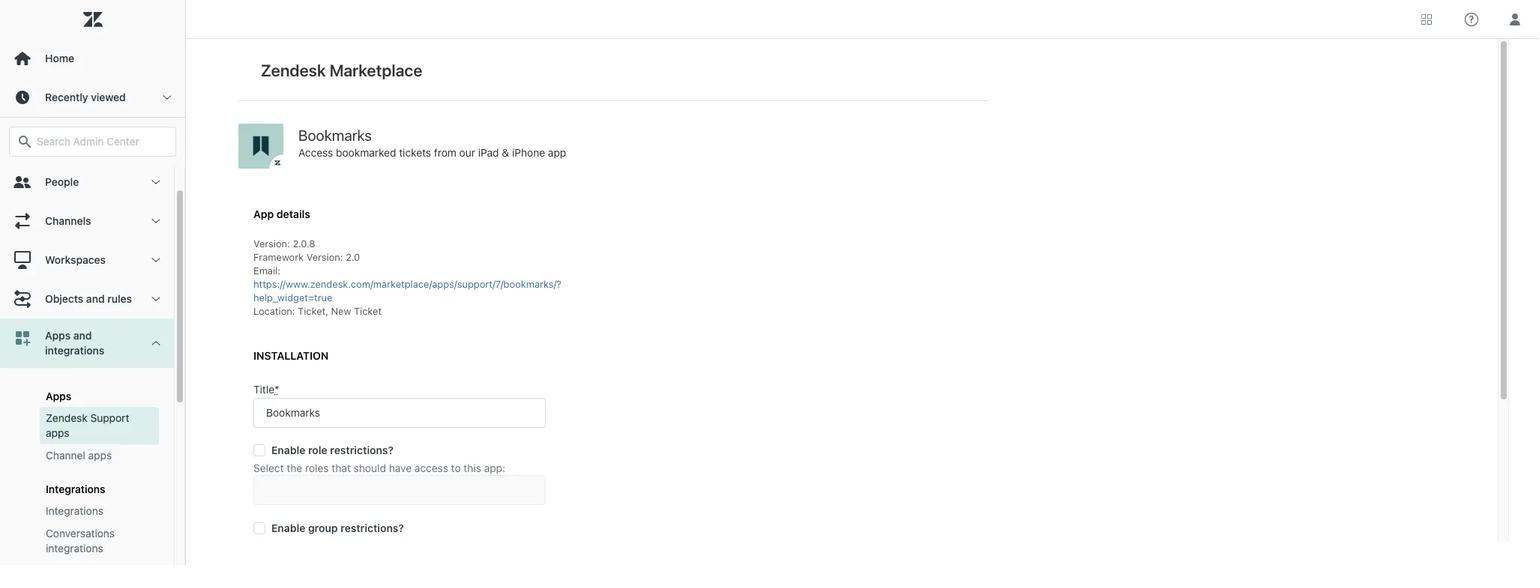 Task type: vqa. For each thing, say whether or not it's contained in the screenshot.
user menu image
yes



Task type: describe. For each thing, give the bounding box(es) containing it.
conversations integrations link
[[40, 523, 159, 560]]

recently viewed button
[[0, 78, 185, 117]]

recently
[[45, 91, 88, 103]]

rules
[[107, 292, 132, 305]]

objects
[[45, 292, 83, 305]]

conversations integrations element
[[46, 526, 153, 556]]

1 integrations from the top
[[46, 483, 105, 496]]

channel apps element
[[46, 448, 112, 463]]

zendesk support apps
[[46, 412, 129, 439]]

integrations inside conversations integrations
[[46, 542, 103, 555]]

support
[[90, 412, 129, 424]]

none search field inside primary 'element'
[[1, 127, 184, 157]]

zendesk support apps element
[[46, 411, 153, 441]]

recently viewed
[[45, 91, 126, 103]]

2 integrations from the top
[[46, 505, 103, 517]]

tree inside primary 'element'
[[0, 163, 185, 565]]

2 integrations element from the top
[[46, 504, 103, 519]]

channels
[[45, 214, 91, 227]]

logs element
[[46, 564, 69, 565]]

1 integrations element from the top
[[46, 483, 105, 496]]

home button
[[0, 39, 185, 78]]

home
[[45, 52, 74, 64]]

help image
[[1465, 12, 1479, 26]]

apps and integrations button
[[0, 319, 174, 368]]



Task type: locate. For each thing, give the bounding box(es) containing it.
tree item containing apps and integrations
[[0, 319, 174, 565]]

channel apps
[[46, 449, 112, 462]]

1 vertical spatial integrations element
[[46, 504, 103, 519]]

1 vertical spatial and
[[73, 329, 92, 342]]

1 horizontal spatial apps
[[88, 449, 112, 462]]

0 vertical spatial apps
[[45, 329, 71, 342]]

1 vertical spatial apps
[[88, 449, 112, 462]]

apps for "apps" element
[[46, 390, 71, 403]]

and down objects and rules dropdown button
[[73, 329, 92, 342]]

Search Admin Center field
[[37, 135, 166, 148]]

apps down the zendesk at the bottom
[[46, 427, 69, 439]]

objects and rules
[[45, 292, 132, 305]]

channel
[[46, 449, 85, 462]]

apps and integrations
[[45, 329, 104, 357]]

and for objects
[[86, 292, 105, 305]]

integrations up "apps" element
[[45, 344, 104, 357]]

tree item
[[0, 319, 174, 565]]

people button
[[0, 163, 174, 202]]

workspaces
[[45, 253, 106, 266]]

integrations element up conversations
[[46, 504, 103, 519]]

0 vertical spatial apps
[[46, 427, 69, 439]]

and for apps
[[73, 329, 92, 342]]

tree
[[0, 163, 185, 565]]

tree item inside tree
[[0, 319, 174, 565]]

1 vertical spatial apps
[[46, 390, 71, 403]]

integrations
[[45, 344, 104, 357], [46, 542, 103, 555]]

zendesk
[[46, 412, 88, 424]]

apps inside zendesk support apps
[[46, 427, 69, 439]]

integrations
[[46, 483, 105, 496], [46, 505, 103, 517]]

zendesk products image
[[1422, 14, 1432, 24]]

0 vertical spatial integrations element
[[46, 483, 105, 496]]

integrations inside dropdown button
[[45, 344, 104, 357]]

integrations link
[[40, 500, 159, 523]]

apps element
[[46, 390, 71, 403]]

apps inside group
[[46, 390, 71, 403]]

objects and rules button
[[0, 280, 174, 319]]

0 vertical spatial and
[[86, 292, 105, 305]]

channels button
[[0, 202, 174, 241]]

apps down objects
[[45, 329, 71, 342]]

apps
[[45, 329, 71, 342], [46, 390, 71, 403]]

and inside apps and integrations
[[73, 329, 92, 342]]

apps inside apps and integrations
[[45, 329, 71, 342]]

conversations
[[46, 527, 115, 540]]

integrations up conversations
[[46, 505, 103, 517]]

people
[[45, 175, 79, 188]]

and left rules
[[86, 292, 105, 305]]

and
[[86, 292, 105, 305], [73, 329, 92, 342]]

conversations integrations
[[46, 527, 115, 555]]

apps and integrations group
[[0, 368, 174, 565]]

zendesk support apps link
[[40, 407, 159, 445]]

apps down zendesk support apps "link"
[[88, 449, 112, 462]]

integrations down conversations
[[46, 542, 103, 555]]

user menu image
[[1506, 9, 1525, 29]]

0 vertical spatial integrations
[[45, 344, 104, 357]]

1 vertical spatial integrations
[[46, 505, 103, 517]]

tree containing people
[[0, 163, 185, 565]]

0 horizontal spatial apps
[[46, 427, 69, 439]]

1 vertical spatial integrations
[[46, 542, 103, 555]]

integrations up integrations link at the bottom of the page
[[46, 483, 105, 496]]

viewed
[[91, 91, 126, 103]]

workspaces button
[[0, 241, 174, 280]]

None search field
[[1, 127, 184, 157]]

integrations element up integrations link at the bottom of the page
[[46, 483, 105, 496]]

0 vertical spatial integrations
[[46, 483, 105, 496]]

apps for apps and integrations
[[45, 329, 71, 342]]

channel apps link
[[40, 445, 159, 467]]

integrations element
[[46, 483, 105, 496], [46, 504, 103, 519]]

primary element
[[0, 0, 186, 565]]

apps up the zendesk at the bottom
[[46, 390, 71, 403]]

apps
[[46, 427, 69, 439], [88, 449, 112, 462]]



